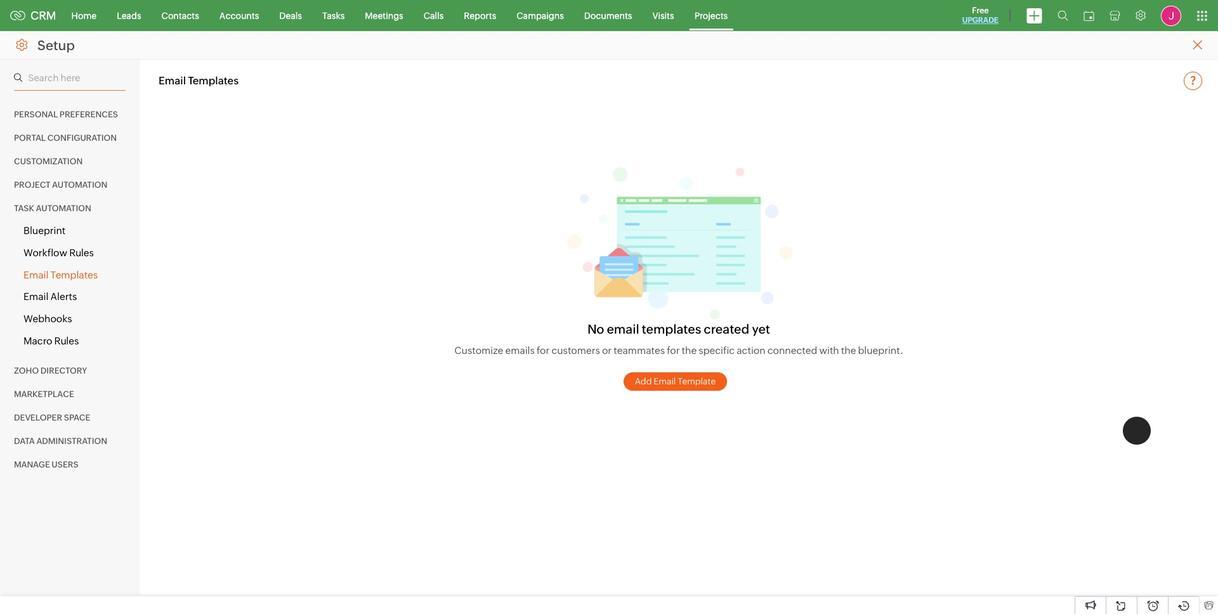 Task type: locate. For each thing, give the bounding box(es) containing it.
documents
[[584, 10, 632, 21]]

accounts link
[[209, 0, 269, 31]]

create menu element
[[1019, 0, 1050, 31]]

crm
[[30, 9, 56, 22]]

tasks
[[322, 10, 345, 21]]

deals link
[[269, 0, 312, 31]]

search image
[[1058, 10, 1069, 21]]

documents link
[[574, 0, 642, 31]]

search element
[[1050, 0, 1076, 31]]

home
[[71, 10, 97, 21]]

tasks link
[[312, 0, 355, 31]]

accounts
[[219, 10, 259, 21]]

reports
[[464, 10, 496, 21]]

calendar image
[[1084, 10, 1095, 21]]

projects
[[695, 10, 728, 21]]

free
[[972, 6, 989, 15]]

reports link
[[454, 0, 507, 31]]

visits
[[653, 10, 674, 21]]

visits link
[[642, 0, 684, 31]]

free upgrade
[[962, 6, 999, 25]]



Task type: vqa. For each thing, say whether or not it's contained in the screenshot.
Enter Portal Name text field
no



Task type: describe. For each thing, give the bounding box(es) containing it.
crm link
[[10, 9, 56, 22]]

calls
[[424, 10, 444, 21]]

deals
[[279, 10, 302, 21]]

profile image
[[1161, 5, 1181, 26]]

meetings
[[365, 10, 403, 21]]

calls link
[[414, 0, 454, 31]]

projects link
[[684, 0, 738, 31]]

meetings link
[[355, 0, 414, 31]]

profile element
[[1154, 0, 1189, 31]]

campaigns link
[[507, 0, 574, 31]]

leads
[[117, 10, 141, 21]]

create menu image
[[1027, 8, 1043, 23]]

contacts
[[162, 10, 199, 21]]

home link
[[61, 0, 107, 31]]

upgrade
[[962, 16, 999, 25]]

contacts link
[[151, 0, 209, 31]]

campaigns
[[517, 10, 564, 21]]

leads link
[[107, 0, 151, 31]]



